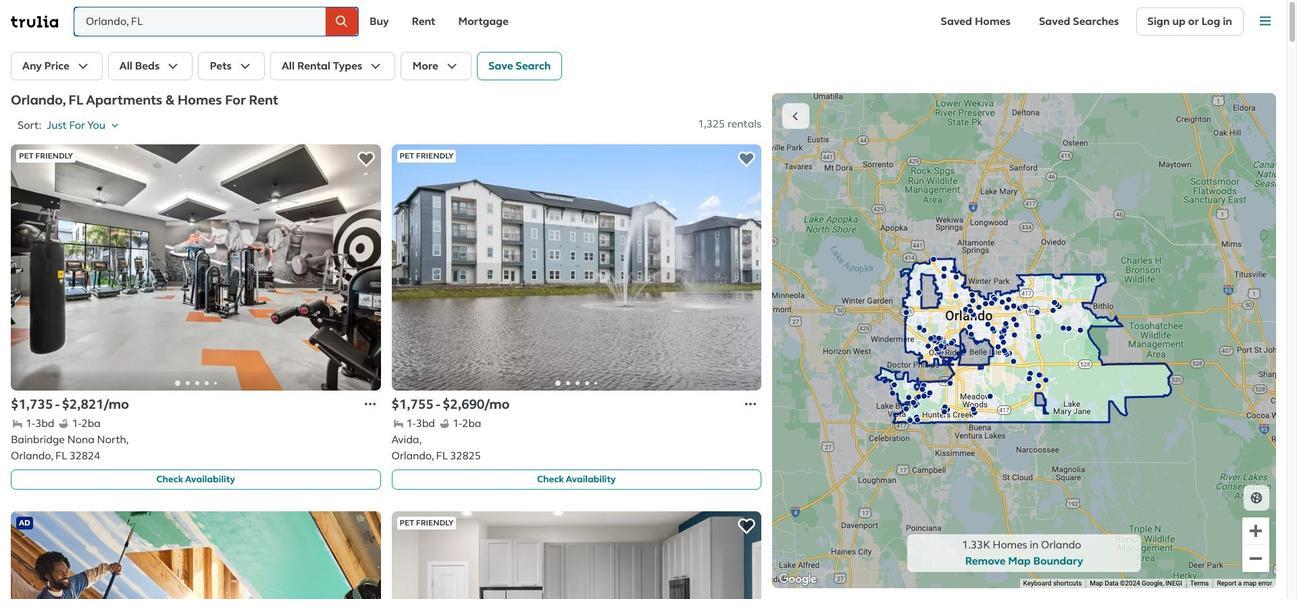 Task type: vqa. For each thing, say whether or not it's contained in the screenshot.
residents of the neighborhood standing on steps in a tree covered street IMAGE
no



Task type: describe. For each thing, give the bounding box(es) containing it.
advertisement element
[[11, 512, 381, 600]]

1000 avida village cir  #1-402, orlando, fl 32825 image
[[391, 145, 761, 391]]

save this home image for 2410 canopy breeze cir  #2112, orlando, fl 32824 image
[[356, 149, 376, 170]]

2410 canopy breeze cir  #2112, orlando, fl 32824 image
[[11, 145, 381, 391]]

map region
[[772, 93, 1276, 589]]

Search for City, Neighborhood, Zip, County, School text field
[[74, 7, 358, 36]]



Task type: locate. For each thing, give the bounding box(es) containing it.
google image
[[776, 572, 820, 589]]

save this home image
[[356, 149, 376, 170], [736, 149, 757, 170], [736, 517, 757, 537]]

main element
[[0, 0, 1287, 43]]

save this home image for the 1000 avida village cir  #1-402, orlando, fl 32825 image
[[736, 149, 757, 170]]

5055 hoffner ave  #10103, orlando, fl 32812 image
[[391, 512, 761, 600]]



